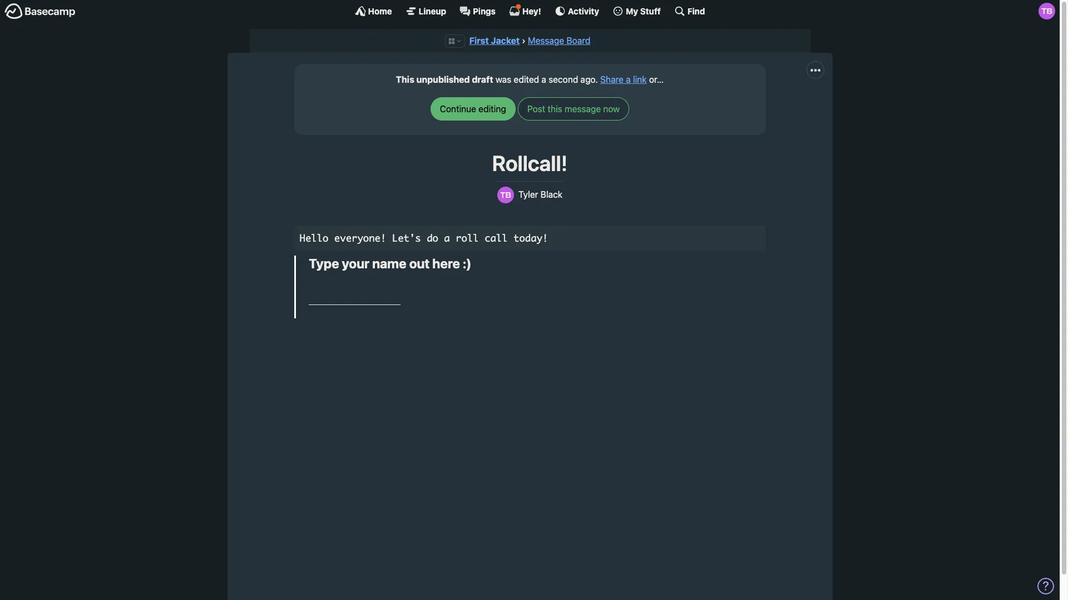 Task type: describe. For each thing, give the bounding box(es) containing it.
pings
[[473, 6, 496, 16]]

hey!
[[522, 6, 541, 16]]

1 vertical spatial tyler black image
[[497, 187, 514, 203]]

my
[[626, 6, 638, 16]]

continue editing link
[[431, 98, 516, 121]]

let's
[[392, 232, 421, 244]]

home
[[368, 6, 392, 16]]

tyler
[[519, 190, 538, 200]]

edited
[[514, 75, 539, 85]]

2 horizontal spatial a
[[626, 75, 631, 85]]

1 horizontal spatial a
[[542, 75, 546, 85]]

hello everyone! let's do a roll call today!
[[300, 232, 548, 244]]

my stuff
[[626, 6, 661, 16]]

:)
[[463, 256, 472, 272]]

find button
[[674, 6, 705, 17]]

tyler black image inside main element
[[1039, 3, 1056, 19]]

draft
[[472, 75, 493, 85]]

out
[[409, 256, 430, 272]]

type
[[309, 256, 339, 272]]

black
[[541, 190, 563, 200]]

message board link
[[528, 36, 591, 46]]

› message board
[[522, 36, 591, 46]]

lineup link
[[405, 6, 446, 17]]

share
[[600, 75, 624, 85]]

or…
[[649, 75, 664, 85]]

activity link
[[555, 6, 599, 17]]

was
[[496, 75, 512, 85]]

first jacket link
[[469, 36, 520, 46]]

›
[[522, 36, 526, 46]]

this unpublished draft was edited a second ago . share a link or…
[[396, 75, 664, 85]]



Task type: vqa. For each thing, say whether or not it's contained in the screenshot.
a
yes



Task type: locate. For each thing, give the bounding box(es) containing it.
a right the edited
[[542, 75, 546, 85]]

lineup
[[419, 6, 446, 16]]

a right do
[[444, 232, 450, 244]]

1 horizontal spatial tyler black image
[[1039, 3, 1056, 19]]

pings button
[[460, 6, 496, 17]]

tyler black image
[[1039, 3, 1056, 19], [497, 187, 514, 203]]

unpublished
[[417, 75, 470, 85]]

hello
[[300, 232, 329, 244]]

ago
[[581, 75, 596, 85]]

0 horizontal spatial tyler black image
[[497, 187, 514, 203]]

name
[[372, 256, 407, 272]]

link
[[633, 75, 647, 85]]

continue editing
[[440, 104, 506, 114]]

this
[[396, 75, 414, 85]]

a
[[542, 75, 546, 85], [626, 75, 631, 85], [444, 232, 450, 244]]

a left link
[[626, 75, 631, 85]]

your
[[342, 256, 370, 272]]

jacket
[[491, 36, 520, 46]]

my stuff button
[[613, 6, 661, 17]]

find
[[688, 6, 705, 16]]

board
[[567, 36, 591, 46]]

roll
[[456, 232, 479, 244]]

everyone!
[[334, 232, 386, 244]]

home link
[[355, 6, 392, 17]]

message
[[528, 36, 564, 46]]

stuff
[[640, 6, 661, 16]]

switch accounts image
[[4, 3, 76, 20]]

second
[[549, 75, 578, 85]]

hey! button
[[509, 4, 541, 17]]

activity
[[568, 6, 599, 16]]

first jacket
[[469, 36, 520, 46]]

call
[[485, 232, 508, 244]]

main element
[[0, 0, 1060, 22]]

.
[[596, 75, 598, 85]]

editing
[[479, 104, 506, 114]]

a second ago element
[[542, 75, 596, 85]]

here
[[433, 256, 460, 272]]

type your name out here :)
[[309, 256, 472, 272]]

first
[[469, 36, 489, 46]]

None submit
[[518, 98, 630, 121]]

today!
[[514, 232, 548, 244]]

tyler black
[[519, 190, 563, 200]]

rollcall!
[[492, 151, 568, 176]]

0 horizontal spatial a
[[444, 232, 450, 244]]

continue
[[440, 104, 476, 114]]

do
[[427, 232, 438, 244]]

share a link link
[[600, 75, 647, 85]]

0 vertical spatial tyler black image
[[1039, 3, 1056, 19]]



